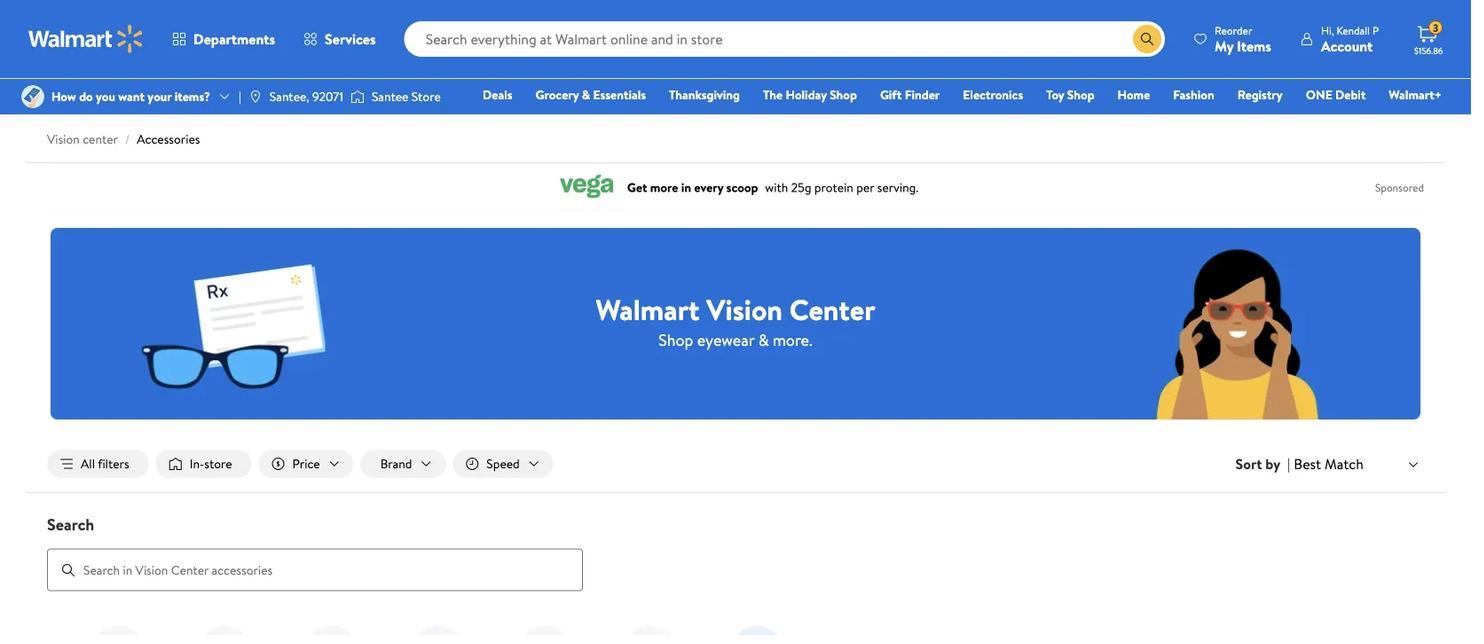 Task type: locate. For each thing, give the bounding box(es) containing it.
eyewear
[[698, 329, 755, 351]]

items
[[1238, 36, 1272, 55]]

one debit
[[1307, 86, 1367, 103]]

store
[[204, 455, 232, 473]]

sunglass frames image
[[406, 620, 470, 636]]

0 vertical spatial &
[[582, 86, 591, 103]]

0 horizontal spatial |
[[239, 88, 241, 105]]

santee
[[372, 88, 409, 105]]

shop left eyewear
[[659, 329, 694, 351]]

registry link
[[1230, 85, 1291, 104]]

| right items?
[[239, 88, 241, 105]]

deals
[[483, 86, 513, 103]]

contact lenses image
[[512, 620, 576, 636]]

shop right toy
[[1068, 86, 1095, 103]]

vision inside walmart vision center shop eyewear & more.
[[707, 290, 783, 329]]

 image right 92071
[[351, 88, 365, 106]]

1 vertical spatial &
[[759, 329, 769, 351]]

one
[[1307, 86, 1333, 103]]

santee, 92071
[[270, 88, 343, 105]]

1 vertical spatial vision
[[707, 290, 783, 329]]

vision left center at the top left
[[47, 131, 80, 148]]

 image for santee, 92071
[[248, 90, 263, 104]]

do
[[79, 88, 93, 105]]

2 horizontal spatial shop
[[1068, 86, 1095, 103]]

| right by
[[1288, 455, 1291, 474]]

vision
[[47, 131, 80, 148], [707, 290, 783, 329]]

all filters button
[[47, 450, 149, 479]]

3
[[1434, 20, 1439, 35]]

1 horizontal spatial shop
[[830, 86, 857, 103]]

the
[[763, 86, 783, 103]]

in-store
[[190, 455, 232, 473]]

vision left center
[[707, 290, 783, 329]]

walmart vision center. shop eyewear and more. image
[[51, 228, 1421, 420]]

shop inside walmart vision center shop eyewear & more.
[[659, 329, 694, 351]]

santee,
[[270, 88, 310, 105]]

search icon image
[[1141, 32, 1155, 46]]

you
[[96, 88, 115, 105]]

 image
[[351, 88, 365, 106], [248, 90, 263, 104]]

 image
[[21, 85, 44, 108]]

thanksgiving
[[669, 86, 740, 103]]

search
[[47, 514, 94, 536]]

shop right holiday
[[830, 86, 857, 103]]

price button
[[259, 450, 354, 479]]

1 horizontal spatial vision
[[707, 290, 783, 329]]

0 horizontal spatial shop
[[659, 329, 694, 351]]

search image
[[61, 563, 75, 578]]

speed button
[[453, 450, 554, 479]]

gift finder
[[881, 86, 940, 103]]

top sellers image
[[193, 620, 257, 636]]

&
[[582, 86, 591, 103], [759, 329, 769, 351]]

walmart+
[[1390, 86, 1443, 103]]

santee store
[[372, 88, 441, 105]]

vision center image
[[725, 620, 789, 636]]

& right grocery on the left top of the page
[[582, 86, 591, 103]]

walmart+ link
[[1382, 85, 1451, 104]]

toy
[[1047, 86, 1065, 103]]

fashion link
[[1166, 85, 1223, 104]]

1 horizontal spatial  image
[[351, 88, 365, 106]]

1 horizontal spatial &
[[759, 329, 769, 351]]

1 horizontal spatial |
[[1288, 455, 1291, 474]]

electronics
[[963, 86, 1024, 103]]

0 horizontal spatial vision
[[47, 131, 80, 148]]

in-
[[190, 455, 204, 473]]

hi, kendall p account
[[1322, 23, 1380, 55]]

reorder my items
[[1215, 23, 1272, 55]]

0 vertical spatial vision
[[47, 131, 80, 148]]

|
[[239, 88, 241, 105], [1288, 455, 1291, 474]]

vision center / accessories
[[47, 131, 200, 148]]

finder
[[905, 86, 940, 103]]

services button
[[289, 18, 390, 60]]

sort and filter section element
[[26, 436, 1446, 493]]

debit
[[1336, 86, 1367, 103]]

grocery & essentials link
[[528, 85, 654, 104]]

p
[[1373, 23, 1380, 38]]

 image left "santee,"
[[248, 90, 263, 104]]

vision center link
[[47, 131, 118, 148]]

one debit link
[[1299, 85, 1375, 104]]

price
[[293, 455, 320, 473]]

in-store button
[[156, 450, 252, 479]]

departments button
[[158, 18, 289, 60]]

shop
[[830, 86, 857, 103], [1068, 86, 1095, 103], [659, 329, 694, 351]]

& left the more.
[[759, 329, 769, 351]]

1 vertical spatial |
[[1288, 455, 1291, 474]]

0 horizontal spatial  image
[[248, 90, 263, 104]]

home
[[1118, 86, 1151, 103]]



Task type: describe. For each thing, give the bounding box(es) containing it.
brand
[[381, 455, 412, 473]]

home link
[[1110, 85, 1159, 104]]

92071
[[313, 88, 343, 105]]

eyeglass frames image
[[299, 620, 363, 636]]

by
[[1266, 455, 1281, 474]]

0 horizontal spatial &
[[582, 86, 591, 103]]

my
[[1215, 36, 1234, 55]]

services
[[325, 29, 376, 49]]

the holiday shop
[[763, 86, 857, 103]]

registry
[[1238, 86, 1283, 103]]

0 vertical spatial |
[[239, 88, 241, 105]]

shop vision center image
[[86, 620, 150, 636]]

hi,
[[1322, 23, 1335, 38]]

Search search field
[[404, 21, 1166, 57]]

Search in Vision Center accessories search field
[[47, 549, 583, 592]]

filters
[[98, 455, 129, 473]]

toy shop link
[[1039, 85, 1103, 104]]

walmart image
[[28, 25, 144, 53]]

fashion
[[1174, 86, 1215, 103]]

match
[[1325, 454, 1364, 474]]

how
[[51, 88, 76, 105]]

how do you want your items?
[[51, 88, 210, 105]]

want
[[118, 88, 145, 105]]

thanksgiving link
[[661, 85, 748, 104]]

items?
[[175, 88, 210, 105]]

| inside sort and filter section element
[[1288, 455, 1291, 474]]

holiday
[[786, 86, 827, 103]]

departments
[[194, 29, 275, 49]]

reorder
[[1215, 23, 1253, 38]]

the holiday shop link
[[756, 85, 865, 104]]

Walmart Site-Wide search field
[[404, 21, 1166, 57]]

gift
[[881, 86, 902, 103]]

accessories
[[137, 131, 200, 148]]

essentials
[[594, 86, 646, 103]]

brand button
[[361, 450, 446, 479]]

more.
[[773, 329, 813, 351]]

eyewear accessories image
[[619, 620, 683, 636]]

gift finder link
[[873, 85, 948, 104]]

speed
[[487, 455, 520, 473]]

center
[[790, 290, 876, 329]]

grocery & essentials
[[536, 86, 646, 103]]

/
[[125, 131, 130, 148]]

sort by |
[[1236, 455, 1291, 474]]

best match
[[1295, 454, 1364, 474]]

kendall
[[1337, 23, 1371, 38]]

center
[[83, 131, 118, 148]]

grocery
[[536, 86, 579, 103]]

sponsored
[[1376, 180, 1425, 195]]

all
[[81, 455, 95, 473]]

$156.86
[[1415, 44, 1444, 56]]

account
[[1322, 36, 1374, 55]]

walmart
[[596, 290, 700, 329]]

deals link
[[475, 85, 521, 104]]

walmart vision center shop eyewear & more.
[[596, 290, 876, 351]]

your
[[148, 88, 172, 105]]

store
[[412, 88, 441, 105]]

all filters
[[81, 455, 129, 473]]

electronics link
[[955, 85, 1032, 104]]

Search search field
[[26, 514, 1446, 592]]

sort
[[1236, 455, 1263, 474]]

best
[[1295, 454, 1322, 474]]

 image for santee store
[[351, 88, 365, 106]]

toy shop
[[1047, 86, 1095, 103]]

& inside walmart vision center shop eyewear & more.
[[759, 329, 769, 351]]

best match button
[[1291, 453, 1425, 476]]



Task type: vqa. For each thing, say whether or not it's contained in the screenshot.
ONE
yes



